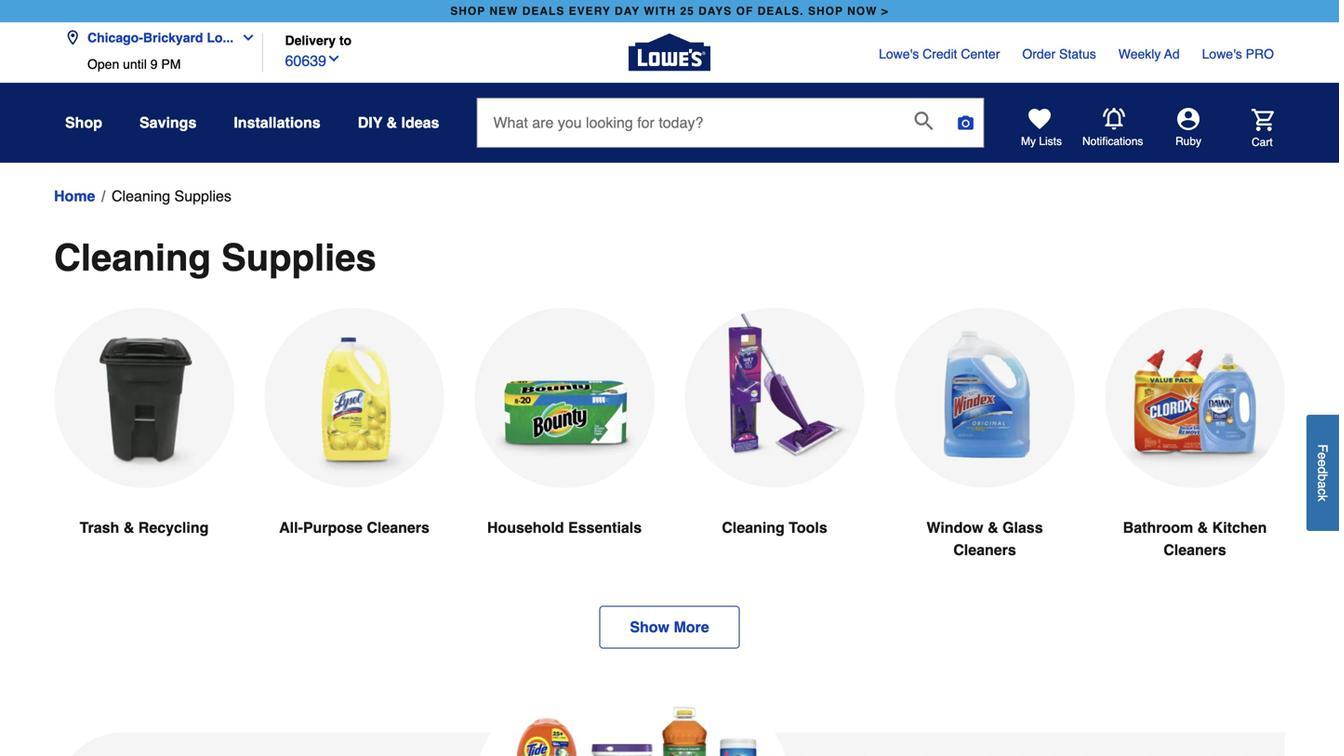 Task type: describe. For each thing, give the bounding box(es) containing it.
lowe's for lowe's credit center
[[879, 47, 920, 61]]

2 vertical spatial cleaning
[[722, 519, 785, 536]]

search image
[[915, 112, 934, 130]]

f e e d b a c k
[[1316, 444, 1331, 502]]

b
[[1316, 474, 1331, 481]]

home link
[[54, 185, 95, 208]]

ruby button
[[1145, 108, 1234, 149]]

new
[[490, 5, 519, 18]]

d
[[1316, 467, 1331, 474]]

lists
[[1040, 135, 1063, 148]]

1 vertical spatial cleaning
[[54, 236, 211, 279]]

order status
[[1023, 47, 1097, 61]]

c
[[1316, 489, 1331, 495]]

weekly
[[1119, 47, 1162, 61]]

household essentials link
[[475, 308, 655, 584]]

all-purpose cleaners link
[[264, 308, 445, 584]]

my lists link
[[1022, 108, 1063, 149]]

status
[[1060, 47, 1097, 61]]

set-up a subscription for cleaning essentials so you'll never run out of what you need. image
[[54, 705, 1286, 757]]

60639
[[285, 52, 327, 69]]

kitchen
[[1213, 519, 1268, 536]]

of
[[737, 5, 754, 18]]

f e e d b a c k button
[[1307, 415, 1340, 531]]

f
[[1316, 444, 1331, 452]]

tools
[[789, 519, 828, 536]]

with
[[644, 5, 677, 18]]

trash
[[80, 519, 119, 536]]

center
[[962, 47, 1001, 61]]

camera image
[[957, 114, 976, 132]]

credit
[[923, 47, 958, 61]]

a swiffer mop. image
[[685, 308, 865, 488]]

weekly ad link
[[1119, 45, 1180, 63]]

until
[[123, 57, 147, 72]]

1 e from the top
[[1316, 452, 1331, 460]]

chicago-
[[87, 30, 143, 45]]

trash & recycling
[[80, 519, 209, 536]]

all-purpose cleaners
[[279, 519, 430, 536]]

chevron down image
[[234, 30, 256, 45]]

all-
[[279, 519, 303, 536]]

cart button
[[1226, 109, 1275, 150]]

savings button
[[140, 106, 197, 140]]

household essentials
[[487, 519, 642, 536]]

shop new deals every day with 25 days of deals. shop now > link
[[447, 0, 893, 22]]

order status link
[[1023, 45, 1097, 63]]

my
[[1022, 135, 1037, 148]]

diy & ideas button
[[358, 106, 440, 140]]

2 e from the top
[[1316, 460, 1331, 467]]

lowe's credit center link
[[879, 45, 1001, 63]]

& for diy
[[387, 114, 397, 131]]

lowe's home improvement lists image
[[1029, 108, 1051, 130]]

& for bathroom
[[1198, 519, 1209, 536]]

more
[[674, 619, 710, 636]]

9
[[150, 57, 158, 72]]

lowe's home improvement cart image
[[1252, 109, 1275, 131]]

shop
[[65, 114, 102, 131]]

glass
[[1003, 519, 1044, 536]]

installations button
[[234, 106, 321, 140]]

window & glass cleaners link
[[895, 308, 1076, 606]]

cart
[[1252, 136, 1274, 149]]

chevron down image
[[327, 51, 341, 66]]

lowe's home improvement notification center image
[[1104, 108, 1126, 130]]

diy
[[358, 114, 383, 131]]

purpose
[[303, 519, 363, 536]]

day
[[615, 5, 640, 18]]

show more button
[[600, 606, 740, 649]]

open until 9 pm
[[87, 57, 181, 72]]

installations
[[234, 114, 321, 131]]



Task type: locate. For each thing, give the bounding box(es) containing it.
deals
[[523, 5, 565, 18]]

lowe's credit center
[[879, 47, 1001, 61]]

days
[[699, 5, 733, 18]]

cleaning supplies down cleaning supplies link
[[54, 236, 377, 279]]

savings
[[140, 114, 197, 131]]

a bottle of lysol cleaner. image
[[264, 308, 445, 488]]

0 vertical spatial supplies
[[175, 188, 232, 205]]

cleaning supplies
[[112, 188, 232, 205], [54, 236, 377, 279]]

None search field
[[477, 98, 985, 165]]

cleaning tools
[[722, 519, 828, 536]]

0 vertical spatial cleaning
[[112, 188, 170, 205]]

0 horizontal spatial shop
[[451, 5, 486, 18]]

open
[[87, 57, 119, 72]]

essentials
[[569, 519, 642, 536]]

1 vertical spatial cleaning supplies
[[54, 236, 377, 279]]

brickyard
[[143, 30, 203, 45]]

& inside button
[[387, 114, 397, 131]]

2 lowe's from the left
[[1203, 47, 1243, 61]]

household
[[487, 519, 564, 536]]

ruby
[[1176, 135, 1202, 148]]

& inside window & glass cleaners
[[988, 519, 999, 536]]

cleaning
[[112, 188, 170, 205], [54, 236, 211, 279], [722, 519, 785, 536]]

lowe's home improvement logo image
[[629, 12, 711, 94]]

pm
[[161, 57, 181, 72]]

shop left new
[[451, 5, 486, 18]]

& inside bathroom & kitchen cleaners
[[1198, 519, 1209, 536]]

0 horizontal spatial lowe's
[[879, 47, 920, 61]]

shop left now at the top right
[[809, 5, 844, 18]]

&
[[387, 114, 397, 131], [124, 519, 134, 536], [988, 519, 999, 536], [1198, 519, 1209, 536]]

pro
[[1247, 47, 1275, 61]]

& right trash
[[124, 519, 134, 536]]

e up "d"
[[1316, 452, 1331, 460]]

cleaning supplies down savings button
[[112, 188, 232, 205]]

bathroom & kitchen cleaners
[[1124, 519, 1268, 559]]

& for window
[[988, 519, 999, 536]]

cleaners inside window & glass cleaners
[[954, 542, 1017, 559]]

& for trash
[[124, 519, 134, 536]]

an assortment of bathroom and kitchen liquid cleaners. image
[[1105, 308, 1286, 489]]

order
[[1023, 47, 1056, 61]]

my lists
[[1022, 135, 1063, 148]]

1 vertical spatial supplies
[[221, 236, 377, 279]]

shop
[[451, 5, 486, 18], [809, 5, 844, 18]]

supplies
[[175, 188, 232, 205], [221, 236, 377, 279]]

shop new deals every day with 25 days of deals. shop now >
[[451, 5, 889, 18]]

delivery
[[285, 33, 336, 48]]

every
[[569, 5, 611, 18]]

ad
[[1165, 47, 1180, 61]]

deals.
[[758, 5, 805, 18]]

1 shop from the left
[[451, 5, 486, 18]]

cleaners for bathroom & kitchen cleaners
[[1164, 542, 1227, 559]]

cleaning supplies link
[[112, 185, 232, 208]]

1 lowe's from the left
[[879, 47, 920, 61]]

chicago-brickyard lo...
[[87, 30, 234, 45]]

& right diy
[[387, 114, 397, 131]]

cleaners inside bathroom & kitchen cleaners
[[1164, 542, 1227, 559]]

cleaning down cleaning supplies link
[[54, 236, 211, 279]]

60639 button
[[285, 48, 341, 72]]

delivery to
[[285, 33, 352, 48]]

& left glass
[[988, 519, 999, 536]]

trash & recycling link
[[54, 308, 234, 584]]

a
[[1316, 481, 1331, 489]]

lowe's pro link
[[1203, 45, 1275, 63]]

1 horizontal spatial cleaners
[[954, 542, 1017, 559]]

2 horizontal spatial cleaners
[[1164, 542, 1227, 559]]

notifications
[[1083, 135, 1144, 148]]

lowe's left credit at the right
[[879, 47, 920, 61]]

25
[[681, 5, 695, 18]]

cleaners for window & glass cleaners
[[954, 542, 1017, 559]]

k
[[1316, 495, 1331, 502]]

cleaning tools link
[[685, 308, 865, 584]]

lowe's left pro
[[1203, 47, 1243, 61]]

now
[[848, 5, 878, 18]]

window
[[927, 519, 984, 536]]

bounty paper towels. image
[[475, 308, 655, 489]]

ideas
[[402, 114, 440, 131]]

2 shop from the left
[[809, 5, 844, 18]]

Search Query text field
[[478, 99, 900, 147]]

location image
[[65, 30, 80, 45]]

& left kitchen
[[1198, 519, 1209, 536]]

shop button
[[65, 106, 102, 140]]

diy & ideas
[[358, 114, 440, 131]]

lowe's pro
[[1203, 47, 1275, 61]]

to
[[340, 33, 352, 48]]

a bottle of windex. image
[[895, 308, 1076, 489]]

0 vertical spatial cleaning supplies
[[112, 188, 232, 205]]

cleaners right purpose
[[367, 519, 430, 536]]

1 horizontal spatial shop
[[809, 5, 844, 18]]

1 horizontal spatial lowe's
[[1203, 47, 1243, 61]]

recycling
[[138, 519, 209, 536]]

cleaning left tools
[[722, 519, 785, 536]]

weekly ad
[[1119, 47, 1180, 61]]

cleaners down 'bathroom'
[[1164, 542, 1227, 559]]

bathroom
[[1124, 519, 1194, 536]]

show
[[630, 619, 670, 636]]

show more
[[630, 619, 710, 636]]

a black trash bin. image
[[54, 308, 234, 489]]

lowe's for lowe's pro
[[1203, 47, 1243, 61]]

e up b
[[1316, 460, 1331, 467]]

>
[[882, 5, 889, 18]]

lo...
[[207, 30, 234, 45]]

cleaning right home
[[112, 188, 170, 205]]

0 horizontal spatial cleaners
[[367, 519, 430, 536]]

home
[[54, 188, 95, 205]]

cleaners
[[367, 519, 430, 536], [954, 542, 1017, 559], [1164, 542, 1227, 559]]

bathroom & kitchen cleaners link
[[1105, 308, 1286, 606]]

lowe's
[[879, 47, 920, 61], [1203, 47, 1243, 61]]

window & glass cleaners
[[927, 519, 1044, 559]]

cleaners down window
[[954, 542, 1017, 559]]

chicago-brickyard lo... button
[[65, 19, 263, 57]]



Task type: vqa. For each thing, say whether or not it's contained in the screenshot.
way
no



